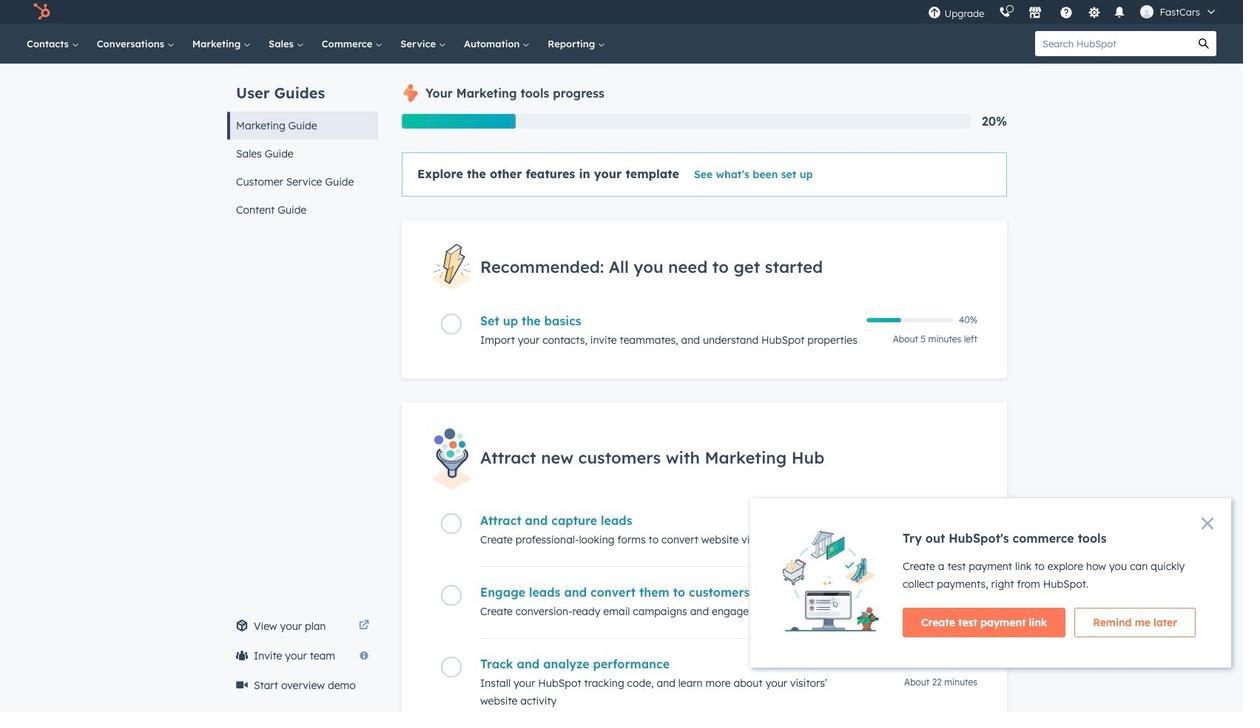 Task type: describe. For each thing, give the bounding box(es) containing it.
christina overa image
[[1141, 5, 1155, 19]]

user guides element
[[227, 64, 378, 224]]

close image
[[1202, 518, 1214, 530]]

[object object] complete progress bar
[[867, 319, 902, 323]]

2 link opens in a new window image from the top
[[359, 621, 369, 632]]



Task type: vqa. For each thing, say whether or not it's contained in the screenshot.
the Help icon
no



Task type: locate. For each thing, give the bounding box(es) containing it.
link opens in a new window image
[[359, 618, 369, 636], [359, 621, 369, 632]]

1 link opens in a new window image from the top
[[359, 618, 369, 636]]

marketplaces image
[[1029, 7, 1043, 20]]

menu
[[921, 0, 1226, 24]]

progress bar
[[402, 114, 516, 129]]

Search HubSpot search field
[[1036, 31, 1192, 56]]



